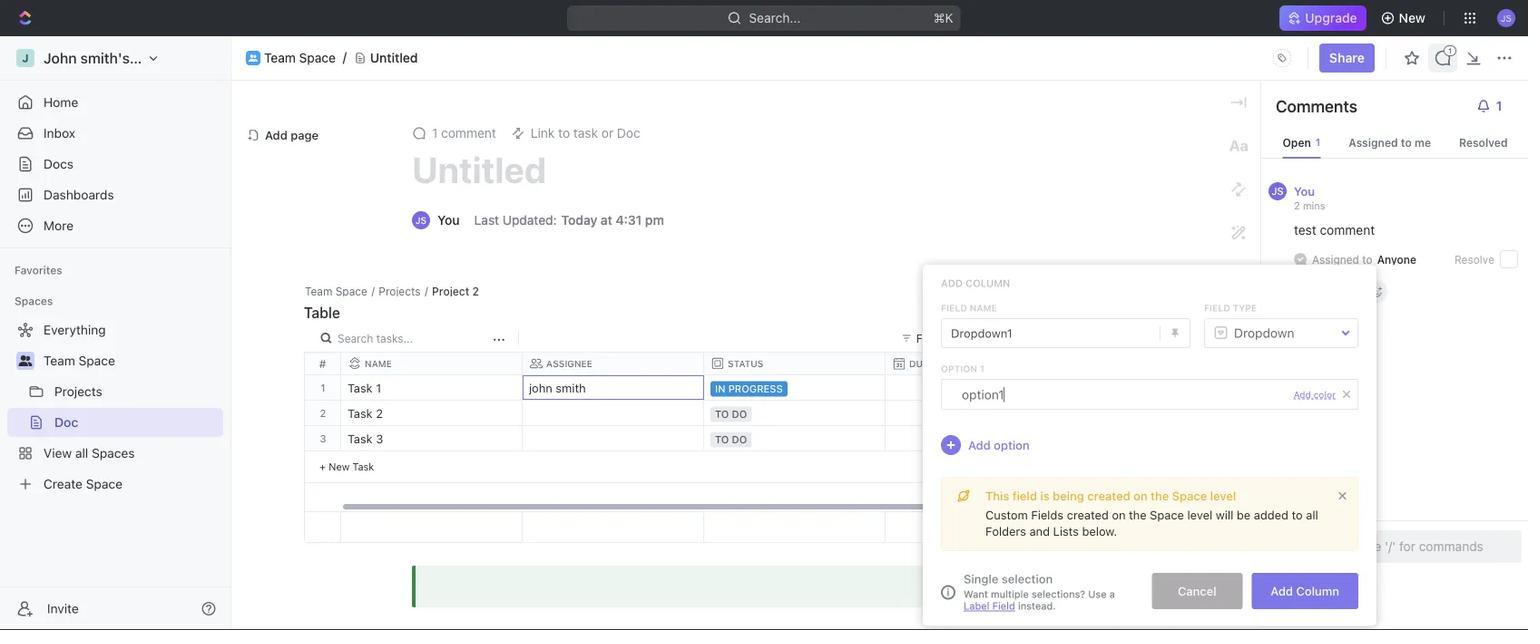 Task type: locate. For each thing, give the bounding box(es) containing it.
set priority element up being
[[1064, 402, 1092, 429]]

be
[[1237, 509, 1251, 522]]

create space link
[[7, 470, 220, 499]]

0 vertical spatial js
[[1501, 13, 1512, 23]]

on right being
[[1134, 490, 1148, 503]]

resolved
[[1459, 136, 1508, 149]]

add color
[[1294, 390, 1336, 400]]

1 vertical spatial the
[[1129, 509, 1147, 522]]

task down task 2
[[348, 432, 373, 446]]

0 horizontal spatial field
[[941, 303, 967, 314]]

team space down everything
[[44, 353, 115, 368]]

field inside single selection want multiple selections? use a label field instead.
[[992, 601, 1015, 613]]

all inside this field is being created on the space level custom fields created on the space level will be added to all folders and lists below.
[[1306, 509, 1318, 522]]

level
[[1210, 490, 1236, 503], [1187, 509, 1213, 522]]

do
[[732, 409, 747, 421], [732, 434, 747, 446]]

status button
[[704, 358, 886, 370]]

task for task 2
[[348, 407, 373, 421]]

space inside team space / projects / project 2 table
[[336, 285, 367, 298]]

team space link
[[264, 50, 336, 66], [44, 347, 220, 376]]

dropdown
[[1234, 326, 1295, 341]]

0 horizontal spatial comment
[[441, 126, 496, 141]]

1 vertical spatial untitled
[[412, 148, 546, 191]]

team space link up page
[[264, 50, 336, 66]]

user group image inside tree
[[19, 356, 32, 367]]

0 horizontal spatial the
[[1129, 509, 1147, 522]]

/ up search tasks...
[[371, 285, 375, 298]]

1 horizontal spatial all
[[1306, 509, 1318, 522]]

1 vertical spatial team
[[305, 285, 332, 298]]

space
[[299, 50, 336, 65], [336, 285, 367, 298], [79, 353, 115, 368], [86, 477, 123, 492], [1172, 490, 1207, 503], [1150, 509, 1184, 522]]

1 to do cell from the top
[[704, 401, 886, 426]]

1 vertical spatial to do
[[715, 434, 747, 446]]

2 vertical spatial js
[[416, 215, 426, 226]]

to do
[[715, 409, 747, 421], [715, 434, 747, 446]]

status column header
[[704, 353, 889, 375]]

search...
[[749, 10, 801, 25]]

1 to do from the top
[[715, 409, 747, 421]]

0 vertical spatial to do cell
[[704, 401, 886, 426]]

team space for team space 'link' to the top
[[264, 50, 336, 65]]

team
[[264, 50, 296, 65], [305, 285, 332, 298], [44, 353, 75, 368]]

projects down everything
[[54, 384, 102, 399]]

1 horizontal spatial add column
[[1271, 585, 1339, 598]]

0 vertical spatial new
[[1399, 10, 1426, 25]]

add column down added
[[1271, 585, 1339, 598]]

0 vertical spatial all
[[75, 446, 88, 461]]

due date button
[[886, 358, 1067, 371]]

1 vertical spatial team space link
[[44, 347, 220, 376]]

all right view
[[75, 446, 88, 461]]

task for task 1
[[348, 382, 373, 395]]

0 horizontal spatial team
[[44, 353, 75, 368]]

0 vertical spatial untitled
[[370, 50, 418, 65]]

on up below. on the right
[[1112, 509, 1126, 522]]

0 vertical spatial add column
[[941, 278, 1010, 289]]

press space to select this row. row containing 1
[[305, 376, 341, 401]]

do for task 2
[[732, 409, 747, 421]]

date
[[931, 359, 955, 369]]

spaces down favorites
[[15, 295, 53, 308]]

set priority image down enter name... text field
[[1064, 377, 1092, 404]]

2 set priority image from the top
[[1064, 402, 1092, 429]]

everything link
[[7, 316, 220, 345]]

0 horizontal spatial /
[[371, 285, 375, 298]]

new task
[[329, 461, 374, 473]]

team up table
[[305, 285, 332, 298]]

0 horizontal spatial column
[[966, 278, 1010, 289]]

projects up tasks...
[[379, 285, 421, 298]]

field left name
[[941, 303, 967, 314]]

assigned to me
[[1349, 136, 1431, 149]]

add down added
[[1271, 585, 1293, 598]]

user group image
[[249, 54, 258, 62], [19, 356, 32, 367]]

1 vertical spatial comment
[[1320, 223, 1375, 238]]

team for team space 'link' to the top
[[264, 50, 296, 65]]

0 horizontal spatial spaces
[[15, 295, 53, 308]]

1 vertical spatial spaces
[[92, 446, 135, 461]]

1 horizontal spatial new
[[1399, 10, 1426, 25]]

1
[[1448, 47, 1452, 55], [1496, 98, 1502, 113], [432, 126, 438, 141], [1316, 137, 1321, 148], [980, 364, 984, 374], [376, 382, 381, 395], [321, 382, 325, 394]]

this field is being created on the space level custom fields created on the space level will be added to all folders and lists below.
[[986, 490, 1318, 539]]

a
[[1110, 589, 1115, 601]]

to do for task 3
[[715, 434, 747, 446]]

team down everything
[[44, 353, 75, 368]]

1 horizontal spatial user group image
[[249, 54, 258, 62]]

1 vertical spatial projects
[[54, 384, 102, 399]]

1 horizontal spatial comment
[[1320, 223, 1375, 238]]

js up 1 dropdown button
[[1501, 13, 1512, 23]]

link to task or doc
[[531, 126, 640, 141]]

2 up task 3
[[376, 407, 383, 421]]

row group containing 1 2 3
[[305, 376, 341, 484]]

2 left 'mins'
[[1294, 200, 1300, 211]]

1 vertical spatial team space
[[44, 353, 115, 368]]

spaces inside tree
[[92, 446, 135, 461]]

2 vertical spatial team
[[44, 353, 75, 368]]

0 vertical spatial team
[[264, 50, 296, 65]]

doc
[[617, 126, 640, 141], [54, 415, 78, 430]]

assigned to anyone
[[1312, 253, 1416, 266]]

name
[[970, 303, 997, 314]]

level up will
[[1210, 490, 1236, 503]]

2 to do from the top
[[715, 434, 747, 446]]

assignee button
[[523, 358, 704, 370]]

0 vertical spatial team space
[[264, 50, 336, 65]]

grid
[[305, 353, 1249, 544]]

2 horizontal spatial field
[[1204, 303, 1230, 314]]

task for task 3
[[348, 432, 373, 446]]

add left the color
[[1294, 390, 1311, 400]]

1 horizontal spatial the
[[1151, 490, 1169, 503]]

label
[[964, 601, 990, 613]]

all right added
[[1306, 509, 1318, 522]]

at
[[601, 213, 612, 228]]

0 vertical spatial user group image
[[249, 54, 258, 62]]

team space for team space 'link' inside the tree
[[44, 353, 115, 368]]

spaces up the create space "link"
[[92, 446, 135, 461]]

assigned for assigned to me
[[1349, 136, 1398, 149]]

you inside you 2 mins
[[1294, 184, 1315, 198]]

set priority image
[[1064, 377, 1092, 404], [1064, 402, 1092, 429]]

spaces
[[15, 295, 53, 308], [92, 446, 135, 461]]

2 inside you 2 mins
[[1294, 200, 1300, 211]]

assignee
[[546, 358, 592, 369]]

add column
[[941, 278, 1010, 289], [1271, 585, 1339, 598]]

task 1
[[348, 382, 381, 395]]

0 vertical spatial to do
[[715, 409, 747, 421]]

team space link up projects link
[[44, 347, 220, 376]]

add left option
[[968, 439, 991, 452]]

team space link inside tree
[[44, 347, 220, 376]]

task 3
[[348, 432, 383, 446]]

set priority image up being
[[1064, 402, 1092, 429]]

press space to select this row. row containing task 2
[[341, 401, 1249, 429]]

1 horizontal spatial /
[[425, 285, 428, 298]]

2 horizontal spatial team
[[305, 285, 332, 298]]

to do cell
[[704, 401, 886, 426], [704, 427, 886, 451]]

upgrade link
[[1280, 5, 1366, 31]]

created
[[1087, 490, 1130, 503], [1067, 509, 1109, 522]]

field
[[1013, 490, 1037, 503]]

1 horizontal spatial field
[[992, 601, 1015, 613]]

you left last on the left
[[437, 213, 460, 228]]

column
[[966, 278, 1010, 289], [1296, 585, 1339, 598]]

2 for you 2 mins
[[1294, 200, 1300, 211]]

1 vertical spatial add column
[[1271, 585, 1339, 598]]

2 for task 2
[[376, 407, 383, 421]]

press space to select this row. row
[[305, 376, 341, 401], [341, 376, 1249, 404], [305, 401, 341, 427], [341, 401, 1249, 429], [305, 427, 341, 452], [341, 427, 1249, 452], [341, 513, 1249, 544]]

doc link
[[54, 408, 220, 437]]

2 to do cell from the top
[[704, 427, 886, 451]]

0 horizontal spatial add column
[[941, 278, 1010, 289]]

1 horizontal spatial team space
[[264, 50, 336, 65]]

1 horizontal spatial team space link
[[264, 50, 336, 66]]

grid containing task 1
[[305, 353, 1249, 544]]

2 inside team space / projects / project 2 table
[[472, 285, 479, 298]]

1 do from the top
[[732, 409, 747, 421]]

new right upgrade at the top of the page
[[1399, 10, 1426, 25]]

js
[[1501, 13, 1512, 23], [1272, 186, 1284, 197], [416, 215, 426, 226]]

or
[[601, 126, 614, 141]]

comment up assigned to anyone
[[1320, 223, 1375, 238]]

team inside team space / projects / project 2 table
[[305, 285, 332, 298]]

0 horizontal spatial team space link
[[44, 347, 220, 376]]

1 vertical spatial to do cell
[[704, 427, 886, 451]]

tree inside sidebar navigation
[[7, 316, 223, 499]]

field
[[941, 303, 967, 314], [1204, 303, 1230, 314], [992, 601, 1015, 613]]

on
[[1134, 490, 1148, 503], [1112, 509, 1126, 522]]

1 vertical spatial you
[[437, 213, 460, 228]]

team up add page
[[264, 50, 296, 65]]

2 horizontal spatial js
[[1501, 13, 1512, 23]]

0 vertical spatial comment
[[441, 126, 496, 141]]

2 inside 1 2 3
[[320, 407, 326, 419]]

filter button
[[895, 328, 950, 349]]

0 horizontal spatial all
[[75, 446, 88, 461]]

0 vertical spatial level
[[1210, 490, 1236, 503]]

1 vertical spatial level
[[1187, 509, 1213, 522]]

row
[[341, 353, 1249, 375]]

/ left project on the left
[[425, 285, 428, 298]]

1 horizontal spatial projects
[[379, 285, 421, 298]]

j
[[22, 52, 29, 64]]

0 vertical spatial doc
[[617, 126, 640, 141]]

0 horizontal spatial doc
[[54, 415, 78, 430]]

assigned left me
[[1349, 136, 1398, 149]]

1 vertical spatial new
[[329, 461, 350, 473]]

2 do from the top
[[732, 434, 747, 446]]

Search tasks... text field
[[338, 326, 488, 351]]

team inside tree
[[44, 353, 75, 368]]

column inside button
[[1296, 585, 1339, 598]]

3 down task 2
[[376, 432, 383, 446]]

1 horizontal spatial you
[[1294, 184, 1315, 198]]

1 set priority element from the top
[[1064, 377, 1092, 404]]

1 vertical spatial doc
[[54, 415, 78, 430]]

1 inside open 1
[[1316, 137, 1321, 148]]

everything
[[44, 323, 106, 338]]

team space inside team space 'link'
[[44, 353, 115, 368]]

0 horizontal spatial you
[[437, 213, 460, 228]]

assigned down 'test comment'
[[1312, 253, 1359, 266]]

comment
[[441, 126, 496, 141], [1320, 223, 1375, 238]]

0 horizontal spatial team space
[[44, 353, 115, 368]]

set priority image for 2
[[1064, 402, 1092, 429]]

cell
[[886, 376, 1067, 400], [523, 401, 704, 426], [886, 401, 1067, 426], [523, 427, 704, 451], [886, 427, 1067, 451], [1067, 427, 1249, 451]]

add column up field name
[[941, 278, 1010, 289]]

doc right or
[[617, 126, 640, 141]]

1 horizontal spatial team
[[264, 50, 296, 65]]

field down the multiple
[[992, 601, 1015, 613]]

level left will
[[1187, 509, 1213, 522]]

status
[[728, 358, 764, 369]]

1 horizontal spatial 3
[[376, 432, 383, 446]]

more
[[44, 218, 74, 233]]

js left last on the left
[[416, 215, 426, 226]]

task down task 1
[[348, 407, 373, 421]]

comment left link
[[441, 126, 496, 141]]

assigned
[[1349, 136, 1398, 149], [1312, 253, 1359, 266]]

set priority element for task 2
[[1064, 402, 1092, 429]]

3
[[376, 432, 383, 446], [320, 433, 326, 445]]

new for new
[[1399, 10, 1426, 25]]

you up 'mins'
[[1294, 184, 1315, 198]]

press space to select this row. row containing task 3
[[341, 427, 1249, 452]]

0 horizontal spatial user group image
[[19, 356, 32, 367]]

mins
[[1303, 200, 1325, 211]]

task down task 3
[[353, 461, 374, 473]]

2 inside press space to select this row. row
[[376, 407, 383, 421]]

0 horizontal spatial projects
[[54, 384, 102, 399]]

2 for 1 2 3
[[320, 407, 326, 419]]

tree
[[7, 316, 223, 499]]

1 vertical spatial assigned
[[1312, 253, 1359, 266]]

0 vertical spatial do
[[732, 409, 747, 421]]

1 vertical spatial do
[[732, 434, 747, 446]]

1 vertical spatial on
[[1112, 509, 1126, 522]]

1 horizontal spatial spaces
[[92, 446, 135, 461]]

doc up view
[[54, 415, 78, 430]]

add
[[265, 128, 287, 142], [941, 278, 963, 289], [1294, 390, 1311, 400], [968, 439, 991, 452], [1271, 585, 1293, 598]]

0 horizontal spatial js
[[416, 215, 426, 226]]

press space to select this row. row containing 2
[[305, 401, 341, 427]]

inbox link
[[7, 119, 223, 148]]

1 vertical spatial js
[[1272, 186, 1284, 197]]

0 vertical spatial you
[[1294, 184, 1315, 198]]

row group down status dropdown button
[[341, 376, 1249, 512]]

assignee column header
[[523, 353, 708, 375]]

link to task or doc button
[[503, 121, 648, 146]]

3 left task 3
[[320, 433, 326, 445]]

add left page
[[265, 128, 287, 142]]

tree containing everything
[[7, 316, 223, 499]]

1 vertical spatial user group image
[[19, 356, 32, 367]]

1 set priority image from the top
[[1064, 377, 1092, 404]]

1 vertical spatial column
[[1296, 585, 1339, 598]]

row group left task 3
[[305, 376, 341, 484]]

test
[[1294, 223, 1316, 238]]

you
[[1294, 184, 1315, 198], [437, 213, 460, 228]]

1 / from the left
[[371, 285, 375, 298]]

press space to select this row. row containing task 1
[[341, 376, 1249, 404]]

is
[[1040, 490, 1050, 503]]

0 vertical spatial projects
[[379, 285, 421, 298]]

set priority element
[[1064, 377, 1092, 404], [1064, 402, 1092, 429]]

the
[[1151, 490, 1169, 503], [1129, 509, 1147, 522]]

0 vertical spatial assigned
[[1349, 136, 1398, 149]]

do for task 3
[[732, 434, 747, 446]]

0 horizontal spatial new
[[329, 461, 350, 473]]

workspace
[[133, 49, 209, 67]]

1 inside press space to select this row. row
[[376, 382, 381, 395]]

assigned for assigned to anyone
[[1312, 253, 1359, 266]]

row group
[[305, 376, 341, 484], [341, 376, 1249, 512], [1127, 376, 1172, 484], [1127, 513, 1172, 543]]

set priority element down enter name... text field
[[1064, 377, 1092, 404]]

2 / from the left
[[425, 285, 428, 298]]

2 right project on the left
[[472, 285, 479, 298]]

1 horizontal spatial column
[[1296, 585, 1339, 598]]

task up task 2
[[348, 382, 373, 395]]

js left you 2 mins
[[1272, 186, 1284, 197]]

⌘k
[[934, 10, 954, 25]]

field left type
[[1204, 303, 1230, 314]]

add column inside button
[[1271, 585, 1339, 598]]

2 left task 2
[[320, 407, 326, 419]]

john
[[529, 382, 552, 395]]

0 horizontal spatial 3
[[320, 433, 326, 445]]

1 inside 1 2 3
[[321, 382, 325, 394]]

new down task 3
[[329, 461, 350, 473]]

team space up page
[[264, 50, 336, 65]]

1 comment
[[432, 126, 496, 141]]

1 horizontal spatial doc
[[617, 126, 640, 141]]

new inside button
[[1399, 10, 1426, 25]]

2 set priority element from the top
[[1064, 402, 1092, 429]]

0 vertical spatial on
[[1134, 490, 1148, 503]]

1 vertical spatial all
[[1306, 509, 1318, 522]]

0 vertical spatial column
[[966, 278, 1010, 289]]



Task type: describe. For each thing, give the bounding box(es) containing it.
open
[[1283, 136, 1311, 149]]

inbox
[[44, 126, 75, 141]]

to do for task 2
[[715, 409, 747, 421]]

new for new task
[[329, 461, 350, 473]]

task
[[573, 126, 598, 141]]

open 1
[[1283, 136, 1321, 149]]

projects link
[[54, 378, 220, 407]]

comment for 1 comment
[[441, 126, 496, 141]]

field type
[[1204, 303, 1257, 314]]

4:31
[[616, 213, 642, 228]]

share
[[1329, 50, 1365, 65]]

press space to select this row. row containing 3
[[305, 427, 341, 452]]

color
[[1314, 390, 1336, 400]]

1 horizontal spatial on
[[1134, 490, 1148, 503]]

in
[[715, 383, 726, 395]]

favorites
[[15, 264, 62, 277]]

field for field name
[[941, 303, 967, 314]]

add column button
[[1252, 574, 1358, 610]]

option
[[941, 364, 977, 374]]

js button
[[1492, 4, 1521, 33]]

row group up this field is being created on the space level custom fields created on the space level will be added to all folders and lists below.
[[1127, 376, 1172, 484]]

1 horizontal spatial js
[[1272, 186, 1284, 197]]

cancel button
[[1152, 574, 1243, 610]]

search tasks...
[[338, 332, 413, 345]]

view all spaces
[[44, 446, 135, 461]]

add color button
[[1294, 390, 1336, 400]]

sidebar navigation
[[0, 36, 235, 631]]

and
[[1030, 525, 1050, 539]]

set priority image for 1
[[1064, 377, 1092, 404]]

instead.
[[1018, 601, 1056, 613]]

favorites button
[[7, 260, 70, 281]]

field for field type
[[1204, 303, 1230, 314]]

due date
[[909, 359, 955, 369]]

view
[[44, 446, 72, 461]]

test comment
[[1294, 223, 1375, 238]]

john
[[44, 49, 77, 67]]

to inside dropdown button
[[558, 126, 570, 141]]

john smith
[[529, 382, 586, 395]]

all inside tree
[[75, 446, 88, 461]]

option 1
[[941, 364, 984, 374]]

1 button
[[1469, 92, 1515, 121]]

to do cell for task 3
[[704, 427, 886, 451]]

add inside button
[[1271, 585, 1293, 598]]

custom
[[986, 509, 1028, 522]]

type
[[1233, 303, 1257, 314]]

last
[[474, 213, 499, 228]]

#
[[319, 358, 326, 370]]

create space
[[44, 477, 123, 492]]

me
[[1415, 136, 1431, 149]]

today
[[561, 213, 597, 228]]

docs link
[[7, 150, 223, 179]]

add page
[[265, 128, 319, 142]]

invite
[[47, 602, 79, 617]]

dropdown menu image
[[886, 513, 1066, 543]]

dashboards
[[44, 187, 114, 202]]

this
[[986, 490, 1009, 503]]

progress
[[728, 383, 783, 395]]

in progress cell
[[704, 376, 886, 400]]

search
[[338, 332, 373, 345]]

smith's
[[80, 49, 130, 67]]

name column header
[[341, 353, 526, 375]]

1 2 3
[[320, 382, 326, 445]]

to do cell for task 2
[[704, 401, 886, 426]]

cancel
[[1178, 585, 1217, 598]]

1 inside dropdown button
[[1496, 98, 1502, 113]]

to inside this field is being created on the space level custom fields created on the space level will be added to all folders and lists below.
[[1292, 509, 1303, 522]]

option
[[994, 439, 1030, 452]]

add option
[[968, 439, 1030, 452]]

single selection want multiple selections? use a label field instead.
[[964, 573, 1115, 613]]

row group containing task 1
[[341, 376, 1249, 512]]

Enter name... text field
[[941, 319, 1191, 348]]

js inside dropdown button
[[1501, 13, 1512, 23]]

resolve
[[1455, 253, 1495, 266]]

lists
[[1053, 525, 1079, 539]]

added
[[1254, 509, 1289, 522]]

you 2 mins
[[1294, 184, 1325, 211]]

user group image for team space 'link' inside the tree
[[19, 356, 32, 367]]

0 horizontal spatial on
[[1112, 509, 1126, 522]]

folders
[[986, 525, 1026, 539]]

0 vertical spatial team space link
[[264, 50, 336, 66]]

projects inside tree
[[54, 384, 102, 399]]

will
[[1216, 509, 1234, 522]]

more button
[[7, 211, 223, 240]]

task 2
[[348, 407, 383, 421]]

below.
[[1082, 525, 1117, 539]]

space inside "link"
[[86, 477, 123, 492]]

i
[[947, 587, 950, 599]]

selection
[[1002, 573, 1053, 586]]

pm
[[645, 213, 664, 228]]

link
[[531, 126, 555, 141]]

0 vertical spatial created
[[1087, 490, 1130, 503]]

1 vertical spatial created
[[1067, 509, 1109, 522]]

name button
[[341, 358, 523, 370]]

comment for test comment
[[1320, 223, 1375, 238]]

Option name... text field
[[962, 380, 1285, 409]]

being
[[1053, 490, 1084, 503]]

use
[[1088, 589, 1107, 601]]

home
[[44, 95, 78, 110]]

dropdown menu image
[[1268, 44, 1297, 73]]

filter
[[916, 332, 942, 345]]

projects inside team space / projects / project 2 table
[[379, 285, 421, 298]]

upgrade
[[1305, 10, 1357, 25]]

tasks...
[[376, 332, 413, 345]]

docs
[[44, 157, 74, 172]]

home link
[[7, 88, 223, 117]]

set priority element for task 1
[[1064, 377, 1092, 404]]

field name
[[941, 303, 997, 314]]

anyone
[[1377, 253, 1416, 266]]

john smith's workspace, , element
[[16, 49, 34, 67]]

doc inside tree
[[54, 415, 78, 430]]

user group image for team space 'link' to the top
[[249, 54, 258, 62]]

john smith's workspace
[[44, 49, 209, 67]]

add up field name
[[941, 278, 963, 289]]

smith
[[556, 382, 586, 395]]

row containing name
[[341, 353, 1249, 375]]

you for you
[[437, 213, 460, 228]]

0 vertical spatial the
[[1151, 490, 1169, 503]]

doc inside dropdown button
[[617, 126, 640, 141]]

john smith cell
[[523, 376, 704, 400]]

team for team space 'link' inside the tree
[[44, 353, 75, 368]]

multiple
[[991, 589, 1029, 601]]

fields
[[1031, 509, 1064, 522]]

0 vertical spatial spaces
[[15, 295, 53, 308]]

in progress
[[715, 383, 783, 395]]

dropdown button
[[1205, 318, 1358, 349]]

3 inside press space to select this row. row
[[376, 432, 383, 446]]

row group right below. on the right
[[1127, 513, 1172, 543]]

you for you 2 mins
[[1294, 184, 1315, 198]]



Task type: vqa. For each thing, say whether or not it's contained in the screenshot.
Reminder na﻿me or type '/' for commands text field
no



